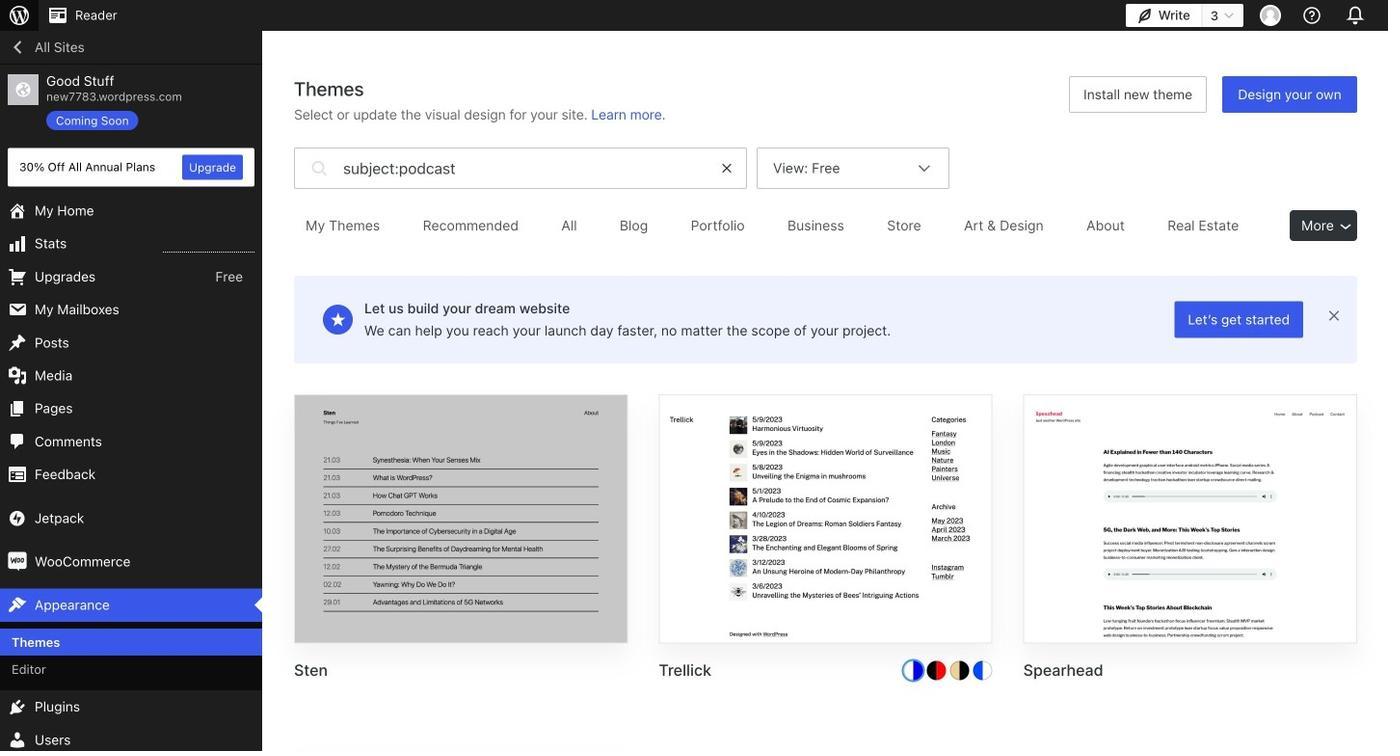 Task type: describe. For each thing, give the bounding box(es) containing it.
spearhead blocks is the block based version of the original spearhead theme. image
[[1025, 395, 1357, 645]]

clear search image
[[720, 161, 734, 175]]

open search image
[[307, 143, 331, 194]]

sten is a simple blogging theme with a functional design. it is ideal for taking notes, writing short or long text, and includes a post sidebar and comment section. image
[[295, 395, 627, 645]]

Search search field
[[343, 149, 708, 188]]

1 img image from the top
[[8, 509, 27, 528]]

manage your sites image
[[8, 4, 31, 27]]

highest hourly views 0 image
[[163, 240, 255, 252]]



Task type: vqa. For each thing, say whether or not it's contained in the screenshot.
the bottom the img
yes



Task type: locate. For each thing, give the bounding box(es) containing it.
img image
[[8, 509, 27, 528], [8, 552, 27, 571]]

0 vertical spatial img image
[[8, 509, 27, 528]]

1 vertical spatial img image
[[8, 552, 27, 571]]

help image
[[1301, 4, 1324, 27]]

manage your notifications image
[[1342, 2, 1369, 29]]

my profile image
[[1260, 5, 1282, 26]]

None search field
[[294, 143, 747, 194]]

2 img image from the top
[[8, 552, 27, 571]]

trellick is a raw, brutalist blog theme that strips away the polished veneer of the samey web design to show the untamed essence of the digital realm. image
[[660, 395, 992, 645]]

dismiss image
[[1327, 308, 1342, 324]]



